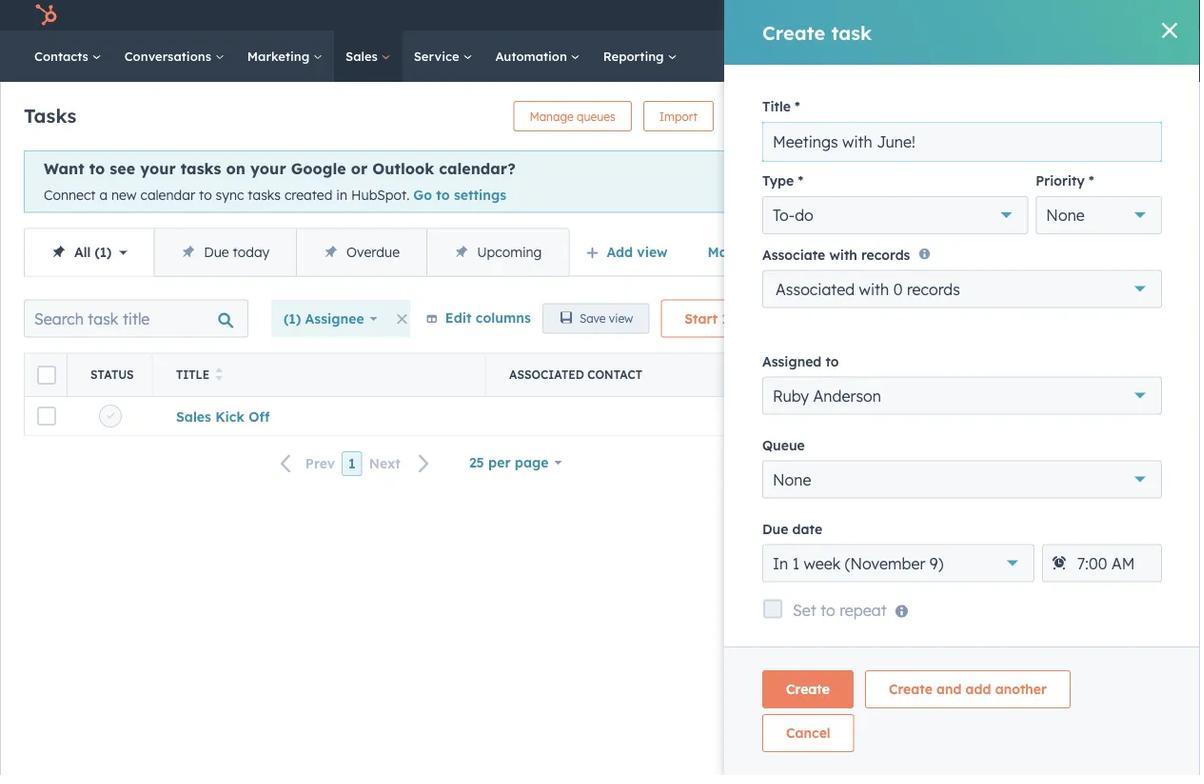 Task type: locate. For each thing, give the bounding box(es) containing it.
0 vertical spatial on
[[226, 159, 246, 178]]

tasks up sync
[[181, 159, 221, 178]]

(1) assignee
[[284, 310, 364, 327]]

hubspot.
[[351, 187, 410, 203]]

create task link
[[725, 101, 820, 131]]

task up type
[[781, 109, 804, 123]]

0 vertical spatial none
[[1047, 206, 1085, 225]]

can
[[926, 457, 949, 474]]

another
[[996, 681, 1047, 697]]

0 horizontal spatial tasks
[[181, 159, 221, 178]]

2 link opens in a new window image from the top
[[1075, 540, 1089, 554]]

press to sort. element
[[215, 367, 223, 382]]

associated contact
[[509, 367, 643, 381]]

records up the 0
[[862, 246, 911, 263]]

of right top
[[1028, 457, 1040, 474]]

0 horizontal spatial with
[[830, 246, 858, 263]]

1 horizontal spatial of
[[1028, 457, 1040, 474]]

create down "reminder"
[[786, 681, 830, 697]]

1 horizontal spatial due
[[763, 520, 789, 537]]

none for queue
[[773, 470, 812, 489]]

go down outlook
[[414, 187, 432, 203]]

this
[[884, 144, 916, 163]]

1 vertical spatial task
[[781, 109, 804, 123]]

1 vertical spatial create task
[[742, 109, 804, 123]]

want to see your tasks on your google or outlook calendar? alert
[[24, 150, 820, 213]]

create inside button
[[786, 681, 830, 697]]

0 vertical spatial title
[[763, 98, 791, 115]]

1 horizontal spatial manage
[[708, 243, 762, 260]]

1 right start
[[722, 310, 729, 327]]

to left see
[[89, 159, 105, 178]]

company
[[826, 367, 884, 381]]

1 horizontal spatial in
[[1175, 480, 1186, 496]]

associated up ruby on the right of page
[[747, 367, 822, 381]]

associated inside "column header"
[[509, 367, 584, 381]]

queue
[[763, 436, 805, 453]]

associated company
[[747, 367, 884, 381]]

and left add
[[937, 681, 962, 697]]

to for want
[[89, 159, 105, 178]]

0 horizontal spatial and
[[937, 681, 962, 697]]

task left calling icon
[[832, 20, 872, 44]]

column header
[[25, 354, 68, 396]]

create left upgrade image
[[763, 20, 826, 44]]

1 right all in the top left of the page
[[100, 243, 107, 260]]

0 horizontal spatial on
[[226, 159, 246, 178]]

with up associated with 0 records
[[830, 246, 858, 263]]

1 vertical spatial due
[[763, 520, 789, 537]]

notifications button
[[1020, 0, 1053, 30]]

task
[[832, 20, 872, 44], [781, 109, 804, 123], [733, 310, 761, 327]]

view inside the save view button
[[609, 311, 633, 326]]

to right set
[[821, 600, 836, 619]]

sales left service
[[346, 48, 381, 64]]

0 vertical spatial with
[[830, 246, 858, 263]]

to left settings at the top of the page
[[436, 187, 450, 203]]

reminder
[[763, 646, 826, 663]]

create task
[[763, 20, 872, 44], [742, 109, 804, 123]]

manage inside "link"
[[530, 109, 574, 123]]

0 horizontal spatial manage
[[530, 109, 574, 123]]

self made button
[[1057, 0, 1176, 30]]

due left today
[[204, 243, 229, 260]]

manage for manage views
[[708, 243, 762, 260]]

0 vertical spatial in
[[336, 187, 348, 203]]

1 horizontal spatial go
[[952, 537, 971, 554]]

contact
[[588, 367, 643, 381]]

1 vertical spatial manage
[[708, 243, 762, 260]]

records right the 0
[[907, 279, 961, 298]]

Search task title search field
[[24, 300, 248, 338]]

calling icon image
[[884, 7, 901, 25]]

create up type
[[742, 109, 777, 123]]

1 horizontal spatial with
[[859, 279, 889, 298]]

manage views link
[[696, 233, 815, 271]]

1 right in
[[793, 554, 800, 573]]

associated down associate with records
[[776, 279, 855, 298]]

to for assigned
[[826, 353, 839, 369]]

hubspot link
[[23, 4, 71, 27]]

edit
[[445, 309, 472, 325]]

next button
[[362, 451, 442, 476]]

0 vertical spatial of
[[1028, 457, 1040, 474]]

none down queue
[[773, 470, 812, 489]]

associated for associated with 0 records
[[776, 279, 855, 298]]

1 vertical spatial with
[[859, 279, 889, 298]]

all
[[1157, 480, 1171, 496]]

associated for associated company
[[747, 367, 822, 381]]

automation
[[495, 48, 571, 64]]

view
[[637, 243, 668, 260], [609, 311, 633, 326]]

none button down priority
[[1036, 196, 1163, 234]]

due
[[204, 243, 229, 260], [763, 520, 789, 537]]

associated left contact
[[509, 367, 584, 381]]

0 vertical spatial due
[[204, 243, 229, 260]]

your down daily
[[1088, 480, 1116, 496]]

ruby anderson
[[773, 386, 882, 405]]

in 1 week (november 9) button
[[763, 544, 1035, 582]]

contacts
[[34, 48, 92, 64]]

2 vertical spatial task
[[733, 310, 761, 327]]

prospecting down place.
[[993, 537, 1072, 554]]

navigation
[[24, 228, 570, 277]]

1 right prev
[[349, 455, 356, 472]]

title left press to sort. "icon"
[[176, 367, 210, 381]]

0 horizontal spatial due
[[204, 243, 229, 260]]

1 horizontal spatial and
[[1004, 480, 1029, 496]]

and inside button
[[937, 681, 962, 697]]

per
[[489, 454, 511, 470]]

in right created
[[336, 187, 348, 203]]

0 horizontal spatial task
[[733, 310, 761, 327]]

replaced
[[1041, 144, 1107, 163]]

add
[[966, 681, 992, 697]]

1 horizontal spatial tasks
[[248, 187, 281, 203]]

google
[[291, 159, 346, 178]]

in 1 week (november 9)
[[773, 554, 944, 573]]

title up type
[[763, 98, 791, 115]]

0 horizontal spatial go
[[414, 187, 432, 203]]

1 vertical spatial close image
[[785, 174, 796, 186]]

prospecting down title text field
[[932, 163, 1023, 182]]

help button
[[957, 0, 989, 30]]

close image inside the want to see your tasks on your google or outlook calendar? alert
[[785, 174, 796, 186]]

1 horizontal spatial task
[[781, 109, 804, 123]]

1 vertical spatial none
[[773, 470, 812, 489]]

link opens in a new window image
[[1075, 535, 1089, 558], [1075, 540, 1089, 554]]

create left add
[[889, 681, 933, 697]]

status column header
[[68, 354, 153, 396]]

view right save
[[609, 311, 633, 326]]

task inside banner
[[781, 109, 804, 123]]

1 vertical spatial view
[[609, 311, 633, 326]]

ruby anderson button
[[763, 376, 1163, 414]]

0 horizontal spatial none
[[773, 470, 812, 489]]

0 horizontal spatial sales
[[176, 407, 211, 424]]

go
[[414, 187, 432, 203], [952, 537, 971, 554]]

none button up one at the right of the page
[[763, 460, 1163, 498]]

tasks right sync
[[248, 187, 281, 203]]

go inside go to prospecting link
[[952, 537, 971, 554]]

hubspot image
[[34, 4, 57, 27]]

task right start
[[733, 310, 761, 327]]

due left date
[[763, 520, 789, 537]]

close image
[[1163, 23, 1178, 38], [785, 174, 796, 186]]

1 vertical spatial in
[[1175, 480, 1186, 496]]

1 vertical spatial title
[[176, 367, 210, 381]]

create inside tasks banner
[[742, 109, 777, 123]]

prev button
[[269, 451, 342, 476]]

1 vertical spatial records
[[907, 279, 961, 298]]

0 vertical spatial task
[[832, 20, 872, 44]]

0 horizontal spatial in
[[336, 187, 348, 203]]

calendar?
[[439, 159, 516, 178]]

manage for manage queues
[[530, 109, 574, 123]]

associated inside popup button
[[776, 279, 855, 298]]

0
[[894, 279, 903, 298]]

1 horizontal spatial sales
[[346, 48, 381, 64]]

(1)
[[284, 310, 301, 327]]

keep
[[1147, 457, 1177, 474]]

0 vertical spatial tasks
[[181, 159, 221, 178]]

due inside "link"
[[204, 243, 229, 260]]

by
[[1112, 144, 1131, 163]]

this panel has been replaced by the prospecting workspace
[[884, 144, 1160, 182]]

1 vertical spatial none button
[[763, 460, 1163, 498]]

0 vertical spatial none button
[[1036, 196, 1163, 234]]

associated inside column header
[[747, 367, 822, 381]]

marketplaces button
[[913, 0, 953, 30]]

track
[[858, 480, 890, 496]]

next
[[369, 455, 401, 472]]

Search HubSpot search field
[[933, 40, 1166, 72]]

import link
[[643, 101, 714, 131]]

)
[[107, 243, 112, 260]]

0 vertical spatial create task
[[763, 20, 872, 44]]

0 vertical spatial close image
[[1163, 23, 1178, 38]]

overdue link
[[296, 229, 427, 276]]

your down can
[[910, 480, 938, 496]]

0 vertical spatial prospecting
[[932, 163, 1023, 182]]

sales link
[[334, 30, 402, 82]]

set to repeat
[[793, 600, 887, 619]]

0 vertical spatial manage
[[530, 109, 574, 123]]

none button for queue
[[763, 460, 1163, 498]]

0 vertical spatial sales
[[346, 48, 381, 64]]

0 vertical spatial go
[[414, 187, 432, 203]]

1 horizontal spatial none
[[1047, 206, 1085, 225]]

associated with 0 records
[[776, 279, 961, 298]]

close image up to-do at the top of page
[[785, 174, 796, 186]]

none button
[[1036, 196, 1163, 234], [763, 460, 1163, 498]]

in right all
[[1175, 480, 1186, 496]]

1 vertical spatial of
[[894, 480, 907, 496]]

with left the 0
[[859, 279, 889, 298]]

sales for sales
[[346, 48, 381, 64]]

conversations link
[[113, 30, 236, 82]]

start 1 task button
[[661, 300, 805, 338]]

0 vertical spatial view
[[637, 243, 668, 260]]

0 horizontal spatial view
[[609, 311, 633, 326]]

tasks
[[24, 103, 76, 127]]

1 vertical spatial go
[[952, 537, 971, 554]]

manage
[[530, 109, 574, 123], [708, 243, 762, 260]]

view inside add view popup button
[[637, 243, 668, 260]]

1 horizontal spatial on
[[983, 457, 999, 474]]

create and add another button
[[865, 670, 1071, 708]]

on
[[226, 159, 246, 178], [983, 457, 999, 474]]

create task inside tasks banner
[[742, 109, 804, 123]]

1 horizontal spatial view
[[637, 243, 668, 260]]

stay
[[953, 457, 979, 474]]

0 vertical spatial and
[[1004, 480, 1029, 496]]

none down priority
[[1047, 206, 1085, 225]]

prev
[[305, 455, 335, 472]]

title
[[763, 98, 791, 115], [176, 367, 210, 381]]

sync
[[216, 187, 244, 203]]

press to sort. image
[[215, 367, 223, 380]]

1 vertical spatial sales
[[176, 407, 211, 424]]

sales left "kick"
[[176, 407, 211, 424]]

0 horizontal spatial close image
[[785, 174, 796, 186]]

manage left 'queues'
[[530, 109, 574, 123]]

your up created
[[250, 159, 286, 178]]

with inside popup button
[[859, 279, 889, 298]]

1 horizontal spatial title
[[763, 98, 791, 115]]

(1) assignee button
[[271, 300, 390, 338]]

on left top
[[983, 457, 999, 474]]

create task up type
[[742, 109, 804, 123]]

search image
[[1161, 50, 1174, 63]]

navigation containing all
[[24, 228, 570, 277]]

0 horizontal spatial title
[[176, 367, 210, 381]]

create task left calling icon
[[763, 20, 872, 44]]

1 vertical spatial tasks
[[248, 187, 281, 203]]

to up ruby anderson
[[826, 353, 839, 369]]

go right 9)
[[952, 537, 971, 554]]

1 link opens in a new window image from the top
[[1075, 535, 1089, 558]]

on up sync
[[226, 159, 246, 178]]

task inside "button"
[[733, 310, 761, 327]]

columns
[[476, 309, 531, 325]]

of down the 'you'
[[894, 480, 907, 496]]

view right add
[[637, 243, 668, 260]]

to right 9)
[[975, 537, 989, 554]]

outlook
[[373, 159, 434, 178]]

and down top
[[1004, 480, 1029, 496]]

1 vertical spatial on
[[983, 457, 999, 474]]

1 vertical spatial and
[[937, 681, 962, 697]]

manage left views
[[708, 243, 762, 260]]

create button
[[763, 670, 854, 708]]

now you can stay on top of your daily work, keep track of your schedule, and manage your leads all in one place.
[[858, 457, 1186, 519]]

close image up search "button"
[[1163, 23, 1178, 38]]

set
[[793, 600, 817, 619]]

in inside want to see your tasks on your google or outlook calendar? connect a new calendar to sync tasks created in hubspot. go to settings
[[336, 187, 348, 203]]

of
[[1028, 457, 1040, 474], [894, 480, 907, 496]]



Task type: describe. For each thing, give the bounding box(es) containing it.
upgrade image
[[852, 8, 869, 25]]

or
[[351, 159, 368, 178]]

connect
[[44, 187, 96, 203]]

a
[[99, 187, 108, 203]]

sales for sales kick off
[[176, 407, 211, 424]]

create inside button
[[889, 681, 933, 697]]

week
[[804, 554, 841, 573]]

import
[[660, 109, 698, 123]]

overdue
[[347, 243, 400, 260]]

assigned
[[763, 353, 822, 369]]

save
[[580, 311, 606, 326]]

on inside now you can stay on top of your daily work, keep track of your schedule, and manage your leads all in one place.
[[983, 457, 999, 474]]

9)
[[930, 554, 944, 573]]

your up manage
[[1044, 457, 1072, 474]]

due for due date
[[763, 520, 789, 537]]

25 per page
[[469, 454, 549, 470]]

service
[[414, 48, 463, 64]]

pagination navigation
[[269, 451, 442, 476]]

on inside want to see your tasks on your google or outlook calendar? connect a new calendar to sync tasks created in hubspot. go to settings
[[226, 159, 246, 178]]

to for set
[[821, 600, 836, 619]]

tasks banner
[[24, 95, 820, 131]]

reporting
[[603, 48, 668, 64]]

Title text field
[[763, 122, 1163, 162]]

due for due today
[[204, 243, 229, 260]]

in
[[773, 554, 789, 573]]

panel
[[920, 144, 963, 163]]

status
[[90, 367, 134, 381]]

made
[[1114, 7, 1147, 23]]

manage queues link
[[514, 101, 632, 131]]

help image
[[964, 9, 981, 26]]

marketplaces image
[[924, 9, 941, 26]]

has
[[967, 144, 994, 163]]

1 button
[[342, 451, 362, 476]]

(
[[95, 243, 100, 260]]

workspace
[[1027, 163, 1112, 182]]

go to settings link
[[414, 187, 507, 203]]

want
[[44, 159, 84, 178]]

1 inside button
[[349, 455, 356, 472]]

0 vertical spatial records
[[862, 246, 911, 263]]

cancel button
[[763, 714, 855, 752]]

service link
[[402, 30, 484, 82]]

start
[[685, 310, 718, 327]]

sales kick off button
[[176, 407, 270, 424]]

do
[[795, 206, 814, 225]]

task status: not completed image
[[107, 412, 114, 420]]

work,
[[1110, 457, 1143, 474]]

link opens in a new window image inside go to prospecting link
[[1075, 540, 1089, 554]]

calling icon button
[[877, 3, 909, 28]]

the
[[1135, 144, 1160, 163]]

25
[[469, 454, 484, 470]]

associated company column header
[[725, 354, 963, 396]]

associated with 0 records button
[[763, 270, 1163, 308]]

marketing link
[[236, 30, 334, 82]]

associate
[[763, 246, 826, 263]]

you
[[899, 457, 922, 474]]

none for priority
[[1047, 206, 1085, 225]]

to left sync
[[199, 187, 212, 203]]

notifications image
[[1028, 9, 1045, 26]]

associated contact column header
[[487, 354, 725, 396]]

1 vertical spatial prospecting
[[993, 537, 1072, 554]]

settings link
[[993, 5, 1017, 25]]

repeat
[[840, 600, 887, 619]]

1 inside popup button
[[793, 554, 800, 573]]

manage
[[1032, 480, 1085, 496]]

(november
[[845, 554, 926, 573]]

self
[[1089, 7, 1111, 23]]

top
[[1003, 457, 1024, 474]]

due date
[[763, 520, 823, 537]]

go to prospecting link
[[952, 535, 1092, 558]]

your up calendar at the top left of the page
[[140, 159, 176, 178]]

sales kick off
[[176, 407, 270, 424]]

1 inside navigation
[[100, 243, 107, 260]]

view for add view
[[637, 243, 668, 260]]

been
[[999, 144, 1036, 163]]

edit columns button
[[425, 306, 531, 330]]

1 inside "button"
[[722, 310, 729, 327]]

reporting link
[[592, 30, 689, 82]]

create and add another
[[889, 681, 1047, 697]]

add view
[[607, 243, 668, 260]]

type
[[763, 172, 794, 189]]

all
[[74, 243, 91, 260]]

0 horizontal spatial of
[[894, 480, 907, 496]]

in inside now you can stay on top of your daily work, keep track of your schedule, and manage your leads all in one place.
[[1175, 480, 1186, 496]]

prospecting inside this panel has been replaced by the prospecting workspace
[[932, 163, 1023, 182]]

manage views
[[708, 243, 803, 260]]

edit columns
[[445, 309, 531, 325]]

queues
[[577, 109, 616, 123]]

manage queues
[[530, 109, 616, 123]]

save view button
[[543, 303, 650, 334]]

2 horizontal spatial task
[[832, 20, 872, 44]]

leads
[[1120, 480, 1153, 496]]

self made
[[1089, 7, 1147, 23]]

self made menu
[[847, 0, 1178, 30]]

today
[[233, 243, 270, 260]]

anderson
[[814, 386, 882, 405]]

settings image
[[996, 8, 1013, 25]]

none button for priority
[[1036, 196, 1163, 234]]

HH:MM text field
[[1043, 544, 1163, 582]]

with for associated
[[859, 279, 889, 298]]

25 per page button
[[457, 443, 574, 481]]

off
[[249, 407, 270, 424]]

to for go
[[975, 537, 989, 554]]

go inside want to see your tasks on your google or outlook calendar? connect a new calendar to sync tasks created in hubspot. go to settings
[[414, 187, 432, 203]]

ruby anderson image
[[1068, 7, 1085, 24]]

associated for associated contact
[[509, 367, 584, 381]]

upcoming
[[477, 243, 542, 260]]

records inside popup button
[[907, 279, 961, 298]]

one
[[990, 503, 1013, 519]]

to-do button
[[763, 196, 1029, 234]]

add view button
[[574, 233, 684, 271]]

add
[[607, 243, 633, 260]]

view for save view
[[609, 311, 633, 326]]

associate with records
[[763, 246, 911, 263]]

due date element
[[1043, 544, 1163, 582]]

with for associate
[[830, 246, 858, 263]]

automation link
[[484, 30, 592, 82]]

cancel
[[786, 725, 831, 741]]

and inside now you can stay on top of your daily work, keep track of your schedule, and manage your leads all in one place.
[[1004, 480, 1029, 496]]

now
[[867, 457, 895, 474]]

1 horizontal spatial close image
[[1163, 23, 1178, 38]]

due today
[[204, 243, 270, 260]]

calendar
[[140, 187, 195, 203]]

to-do
[[773, 206, 814, 225]]



Task type: vqa. For each thing, say whether or not it's contained in the screenshot.
"Create" within the the Create and add another button
yes



